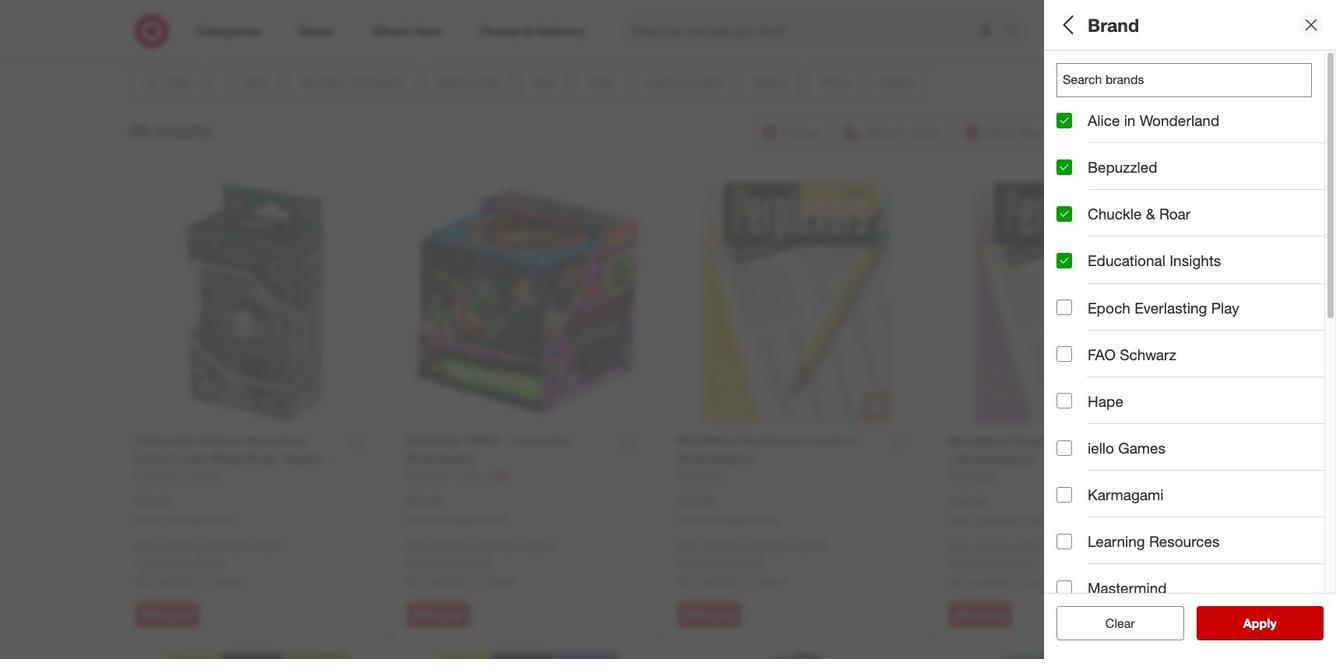 Task type: vqa. For each thing, say whether or not it's contained in the screenshot.


Task type: describe. For each thing, give the bounding box(es) containing it.
$14.87 when purchased online
[[136, 493, 234, 526]]

sold by
[[1057, 557, 1109, 575]]

What can we help you find? suggestions appear below search field
[[623, 14, 1008, 48]]

games; inside game type classic games; creative games
[[1095, 136, 1133, 149]]

type board games; brainteasers
[[1057, 225, 1191, 258]]

motor
[[1264, 299, 1293, 313]]

$14.87
[[136, 493, 173, 509]]

see results
[[1227, 616, 1293, 632]]

adult
[[1084, 190, 1110, 204]]

Chuckle & Roar checkbox
[[1057, 206, 1072, 222]]

roar;
[[1270, 354, 1296, 367]]

brand for brand
[[1088, 14, 1139, 36]]

1 horizontal spatial $16.95
[[949, 494, 986, 510]]

when inside $25.99 when purchased online
[[407, 514, 431, 526]]

number
[[1057, 61, 1113, 79]]

$25.99
[[407, 493, 444, 509]]

kids;
[[1057, 190, 1081, 204]]

deals button
[[1057, 432, 1325, 487]]

clear button
[[1057, 607, 1184, 641]]

Learning Resources checkbox
[[1057, 534, 1072, 550]]

filters
[[1083, 14, 1132, 36]]

advertisement region
[[195, 0, 1130, 36]]

epoch everlasting play
[[1088, 299, 1240, 317]]

brand alice in wonderland; bepuzzled; chuckle & roar; educatio
[[1057, 334, 1336, 367]]

alice in wonderland
[[1088, 111, 1220, 129]]

apply
[[1243, 616, 1277, 632]]

chuckle & roar
[[1088, 205, 1191, 223]]

clear all
[[1098, 616, 1143, 632]]

creative inside game type classic games; creative games
[[1136, 136, 1176, 149]]

clear all button
[[1057, 607, 1184, 641]]

Alice in Wonderland checkbox
[[1057, 113, 1072, 128]]

apply button
[[1197, 607, 1324, 641]]

learning resources
[[1088, 533, 1220, 551]]

type inside type board games; brainteasers
[[1057, 225, 1090, 243]]

educational
[[1088, 252, 1166, 270]]

sold by button
[[1057, 541, 1325, 596]]

$25.99 when purchased online
[[407, 493, 505, 526]]

games; inside type board games; brainteasers
[[1089, 245, 1127, 258]]

brand dialog
[[1044, 0, 1336, 660]]

schwarz
[[1120, 346, 1177, 363]]

2
[[1069, 81, 1075, 95]]

1;
[[1057, 81, 1066, 95]]

purchased inside $25.99 when purchased online
[[433, 514, 478, 526]]

of
[[1117, 61, 1131, 79]]

Hape checkbox
[[1057, 394, 1072, 409]]

resources
[[1149, 533, 1220, 551]]

none text field inside brand "dialog"
[[1057, 63, 1312, 97]]

sponsored
[[1083, 37, 1130, 49]]

FAO Schwarz checkbox
[[1057, 347, 1072, 362]]

bepuzzled;
[[1160, 354, 1214, 367]]

0 horizontal spatial $16.95
[[678, 493, 715, 509]]

insights
[[1170, 252, 1221, 270]]

rating
[[1102, 503, 1148, 521]]

Karmagami checkbox
[[1057, 487, 1072, 503]]

age kids; adult
[[1057, 170, 1110, 204]]

epoch
[[1088, 299, 1131, 317]]

thinking;
[[1142, 299, 1186, 313]]

search button
[[997, 14, 1034, 51]]

deals
[[1057, 448, 1097, 466]]

price button
[[1057, 378, 1325, 432]]

Mastermind checkbox
[[1057, 581, 1072, 597]]

in inside brand alice in wonderland; bepuzzled; chuckle & roar; educatio
[[1084, 354, 1092, 367]]

Epoch Everlasting Play checkbox
[[1057, 300, 1072, 315]]

guest
[[1057, 503, 1098, 521]]

gr
[[1328, 299, 1336, 313]]

hape
[[1088, 392, 1124, 410]]

results for 99 results
[[155, 120, 212, 141]]

classic
[[1057, 136, 1092, 149]]



Task type: locate. For each thing, give the bounding box(es) containing it.
fao
[[1088, 346, 1116, 363]]

iello
[[1088, 439, 1114, 457]]

& left roar; on the right bottom
[[1260, 354, 1267, 367]]

chuckle
[[1088, 205, 1142, 223], [1217, 354, 1257, 367]]

clear down mastermind
[[1106, 616, 1135, 632]]

number of players 1; 2
[[1057, 61, 1187, 95]]

1 vertical spatial brand
[[1057, 334, 1099, 352]]

games; right "board"
[[1089, 245, 1127, 258]]

0 vertical spatial learning
[[1057, 279, 1119, 297]]

1 horizontal spatial $16.95 when purchased online
[[949, 494, 1047, 527]]

stores
[[213, 575, 243, 588], [484, 575, 514, 588], [755, 575, 785, 588], [1026, 576, 1056, 589]]

creative inside learning skill coding; creative thinking; creativity; fine motor skills; gr
[[1098, 299, 1139, 313]]

1 vertical spatial alice
[[1057, 354, 1081, 367]]

0 vertical spatial alice
[[1088, 111, 1120, 129]]

all filters
[[1057, 14, 1132, 36]]

game
[[1057, 116, 1098, 134]]

results right see at the bottom right
[[1253, 616, 1293, 632]]

1 horizontal spatial chuckle
[[1217, 354, 1257, 367]]

0 vertical spatial games
[[1179, 136, 1214, 149]]

2 clear from the left
[[1106, 616, 1135, 632]]

creative down skill
[[1098, 299, 1139, 313]]

None text field
[[1057, 63, 1312, 97]]

1 vertical spatial learning
[[1088, 533, 1145, 551]]

game type classic games; creative games
[[1057, 116, 1214, 149]]

exclusions apply. button
[[139, 555, 224, 571], [410, 555, 495, 571], [681, 555, 766, 571], [952, 556, 1037, 572]]

games; up bepuzzled
[[1095, 136, 1133, 149]]

type inside game type classic games; creative games
[[1103, 116, 1135, 134]]

chuckle left roar; on the right bottom
[[1217, 354, 1257, 367]]

play
[[1212, 299, 1240, 317]]

alice inside brand "dialog"
[[1088, 111, 1120, 129]]

1 vertical spatial creative
[[1098, 299, 1139, 313]]

type up "board"
[[1057, 225, 1090, 243]]

educational insights
[[1088, 252, 1221, 270]]

1 vertical spatial results
[[1253, 616, 1293, 632]]

learning skill coding; creative thinking; creativity; fine motor skills; gr
[[1057, 279, 1336, 313]]

brand inside brand alice in wonderland; bepuzzled; chuckle & roar; educatio
[[1057, 334, 1099, 352]]

clear left all
[[1098, 616, 1127, 632]]

games inside brand "dialog"
[[1118, 439, 1166, 457]]

brand for brand alice in wonderland; bepuzzled; chuckle & roar; educatio
[[1057, 334, 1099, 352]]

orders*
[[249, 540, 284, 553], [520, 540, 555, 553], [791, 540, 826, 553], [1062, 541, 1097, 554]]

0 horizontal spatial results
[[155, 120, 212, 141]]

1 horizontal spatial games
[[1179, 136, 1214, 149]]

games down 'wonderland'
[[1179, 136, 1214, 149]]

& inside brand alice in wonderland; bepuzzled; chuckle & roar; educatio
[[1260, 354, 1267, 367]]

coding;
[[1057, 299, 1095, 313]]

1 horizontal spatial &
[[1260, 354, 1267, 367]]

brand
[[1088, 14, 1139, 36], [1057, 334, 1099, 352]]

& inside brand "dialog"
[[1146, 205, 1155, 223]]

0 horizontal spatial &
[[1146, 205, 1155, 223]]

clear
[[1098, 616, 1127, 632], [1106, 616, 1135, 632]]

learning inside learning skill coding; creative thinking; creativity; fine motor skills; gr
[[1057, 279, 1119, 297]]

all
[[1131, 616, 1143, 632]]

all
[[1057, 14, 1078, 36]]

results inside button
[[1253, 616, 1293, 632]]

bepuzzled
[[1088, 158, 1158, 176]]

games
[[1179, 136, 1214, 149], [1118, 439, 1166, 457]]

chuckle down adult
[[1088, 205, 1142, 223]]

0 horizontal spatial alice
[[1057, 354, 1081, 367]]

clear for clear all
[[1098, 616, 1127, 632]]

0 vertical spatial results
[[155, 120, 212, 141]]

clear inside button
[[1106, 616, 1135, 632]]

iello games
[[1088, 439, 1166, 457]]

karmagami
[[1088, 486, 1164, 504]]

fao schwarz
[[1088, 346, 1177, 363]]

1 vertical spatial &
[[1260, 354, 1267, 367]]

in inside brand "dialog"
[[1124, 111, 1136, 129]]

price
[[1057, 394, 1093, 412]]

games;
[[1095, 136, 1133, 149], [1089, 245, 1127, 258]]

in
[[1124, 111, 1136, 129], [1084, 354, 1092, 367], [201, 575, 210, 588], [472, 575, 481, 588], [743, 575, 752, 588], [1014, 576, 1023, 589]]

search
[[997, 25, 1034, 40]]

brand up sponsored
[[1088, 14, 1139, 36]]

learning for learning resources
[[1088, 533, 1145, 551]]

99 results
[[130, 120, 212, 141]]

with
[[205, 540, 225, 553], [476, 540, 496, 553], [747, 540, 767, 553], [1018, 541, 1038, 554]]

results for see results
[[1253, 616, 1293, 632]]

when inside $14.87 when purchased online
[[136, 514, 160, 526]]

0 vertical spatial games;
[[1095, 136, 1133, 149]]

exclusions
[[139, 556, 191, 569], [410, 556, 462, 569], [681, 556, 733, 569], [952, 557, 1004, 570]]

1 horizontal spatial alice
[[1088, 111, 1120, 129]]

board
[[1057, 245, 1086, 258]]

educatio
[[1299, 354, 1336, 367]]

learning up coding;
[[1057, 279, 1119, 297]]

alice left fao
[[1057, 354, 1081, 367]]

0 vertical spatial &
[[1146, 205, 1155, 223]]

brainteasers
[[1130, 245, 1191, 258]]

learning for learning skill coding; creative thinking; creativity; fine motor skills; gr
[[1057, 279, 1119, 297]]

alice inside brand alice in wonderland; bepuzzled; chuckle & roar; educatio
[[1057, 354, 1081, 367]]

clear for clear
[[1106, 616, 1135, 632]]

games inside game type classic games; creative games
[[1179, 136, 1214, 149]]

see results button
[[1197, 607, 1324, 641]]

1 vertical spatial games
[[1118, 439, 1166, 457]]

1 clear from the left
[[1098, 616, 1127, 632]]

type
[[1103, 116, 1135, 134], [1057, 225, 1090, 243]]

0 vertical spatial chuckle
[[1088, 205, 1142, 223]]

free shipping with $35 orders* * exclusions apply. not available in stores
[[136, 540, 284, 588], [407, 540, 555, 588], [678, 540, 826, 588], [949, 541, 1097, 589]]

wonderland
[[1140, 111, 1220, 129]]

0 vertical spatial type
[[1103, 116, 1135, 134]]

0 horizontal spatial games
[[1118, 439, 1166, 457]]

chuckle inside brand "dialog"
[[1088, 205, 1142, 223]]

results right 99
[[155, 120, 212, 141]]

brand inside brand "dialog"
[[1088, 14, 1139, 36]]

free
[[136, 540, 157, 553], [407, 540, 428, 553], [678, 540, 699, 553], [949, 541, 970, 554]]

brand down coding;
[[1057, 334, 1099, 352]]

shipping
[[160, 540, 202, 553], [431, 540, 473, 553], [702, 540, 744, 553], [973, 541, 1015, 554]]

online inside $25.99 when purchased online
[[480, 514, 505, 526]]

by
[[1092, 557, 1109, 575]]

chuckle inside brand alice in wonderland; bepuzzled; chuckle & roar; educatio
[[1217, 354, 1257, 367]]

creative down alice in wonderland
[[1136, 136, 1176, 149]]

see
[[1227, 616, 1250, 632]]

alice up classic
[[1088, 111, 1120, 129]]

0 horizontal spatial type
[[1057, 225, 1090, 243]]

iello Games checkbox
[[1057, 440, 1072, 456]]

purchased inside $14.87 when purchased online
[[162, 514, 207, 526]]

1 vertical spatial type
[[1057, 225, 1090, 243]]

skill
[[1123, 279, 1152, 297]]

results
[[155, 120, 212, 141], [1253, 616, 1293, 632]]

&
[[1146, 205, 1155, 223], [1260, 354, 1267, 367]]

when
[[136, 514, 160, 526], [407, 514, 431, 526], [678, 514, 702, 526], [949, 515, 973, 527]]

$16.95 when purchased online
[[678, 493, 776, 526], [949, 494, 1047, 527]]

mastermind
[[1088, 580, 1167, 598]]

available
[[156, 575, 198, 588], [427, 575, 469, 588], [698, 575, 740, 588], [969, 576, 1011, 589]]

99
[[130, 120, 150, 141]]

players
[[1135, 61, 1187, 79]]

age
[[1057, 170, 1084, 188]]

fine
[[1241, 299, 1261, 313]]

guest rating
[[1057, 503, 1148, 521]]

$16.95
[[678, 493, 715, 509], [949, 494, 986, 510]]

clear inside button
[[1098, 616, 1127, 632]]

roar
[[1160, 205, 1191, 223]]

apply.
[[194, 556, 224, 569], [465, 556, 495, 569], [736, 556, 766, 569], [1007, 557, 1037, 570]]

creativity;
[[1189, 299, 1238, 313]]

everlasting
[[1135, 299, 1207, 317]]

purchased
[[162, 514, 207, 526], [433, 514, 478, 526], [704, 514, 749, 526], [975, 515, 1020, 527]]

wonderland;
[[1095, 354, 1157, 367]]

online
[[209, 514, 234, 526], [480, 514, 505, 526], [751, 514, 776, 526], [1022, 515, 1047, 527]]

1 vertical spatial chuckle
[[1217, 354, 1257, 367]]

learning up by
[[1088, 533, 1145, 551]]

Bepuzzled checkbox
[[1057, 159, 1072, 175]]

1 vertical spatial games;
[[1089, 245, 1127, 258]]

guest rating button
[[1057, 487, 1325, 541]]

Educational Insights checkbox
[[1057, 253, 1072, 269]]

1 horizontal spatial results
[[1253, 616, 1293, 632]]

& left roar
[[1146, 205, 1155, 223]]

0 horizontal spatial $16.95 when purchased online
[[678, 493, 776, 526]]

0 horizontal spatial chuckle
[[1088, 205, 1142, 223]]

0 vertical spatial brand
[[1088, 14, 1139, 36]]

learning inside brand "dialog"
[[1088, 533, 1145, 551]]

0 vertical spatial creative
[[1136, 136, 1176, 149]]

all filters dialog
[[1044, 0, 1336, 660]]

*
[[136, 556, 139, 569], [407, 556, 410, 569], [678, 556, 681, 569], [949, 557, 952, 570]]

sold
[[1057, 557, 1088, 575]]

1 horizontal spatial type
[[1103, 116, 1135, 134]]

online inside $14.87 when purchased online
[[209, 514, 234, 526]]

games right the iello
[[1118, 439, 1166, 457]]

type right game on the right top of page
[[1103, 116, 1135, 134]]

skills;
[[1296, 299, 1325, 313]]

$35
[[228, 540, 246, 553], [499, 540, 517, 553], [770, 540, 788, 553], [1041, 541, 1059, 554]]



